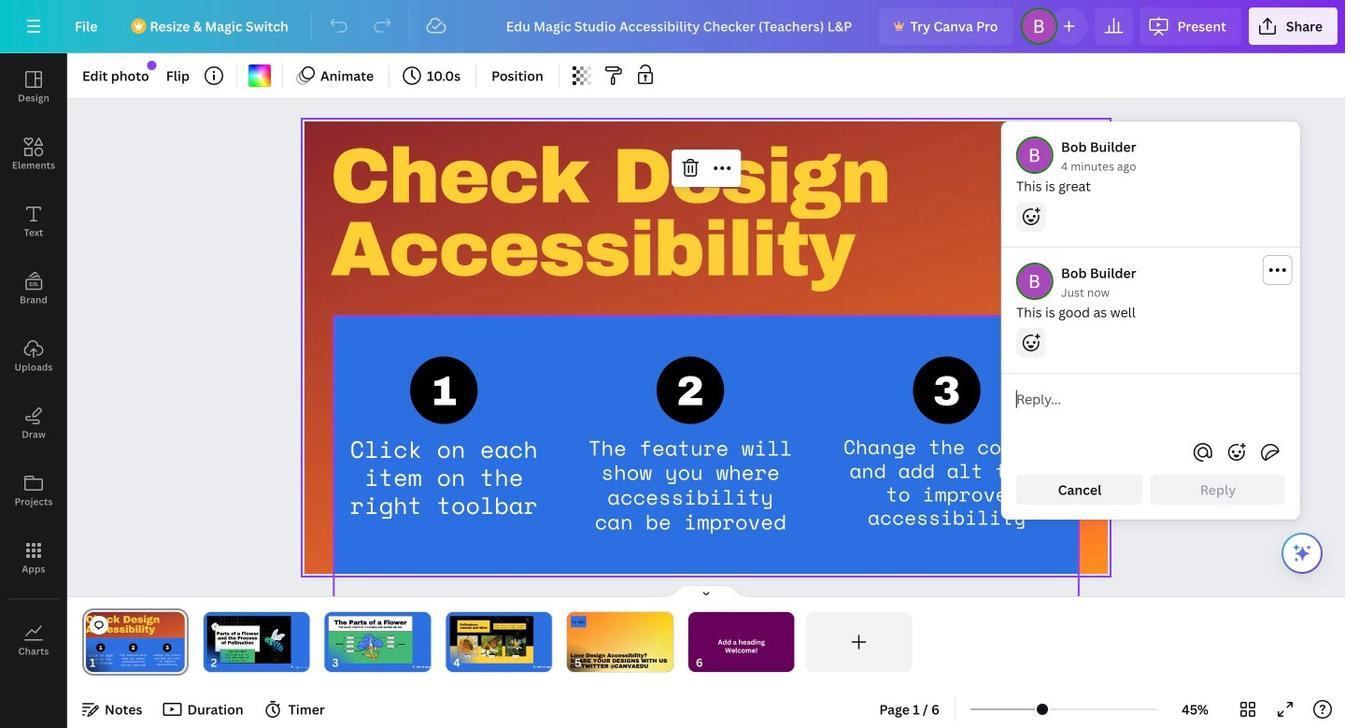 Task type: vqa. For each thing, say whether or not it's contained in the screenshot.
Page title text box on the bottom left
yes



Task type: locate. For each thing, give the bounding box(es) containing it.
main menu bar
[[0, 0, 1346, 53]]

Reply draft. Add a reply or @mention. text field
[[1017, 389, 1286, 430]]

Page title text field
[[104, 653, 111, 672]]

side panel tab list
[[0, 53, 67, 674]]

canva assistant image
[[1292, 542, 1314, 564]]



Task type: describe. For each thing, give the bounding box(es) containing it.
page 1 image
[[82, 612, 189, 672]]

Zoom button
[[1165, 694, 1226, 724]]

hide pages image
[[662, 584, 751, 599]]

no colour image
[[249, 64, 271, 87]]

Design title text field
[[491, 7, 873, 45]]



